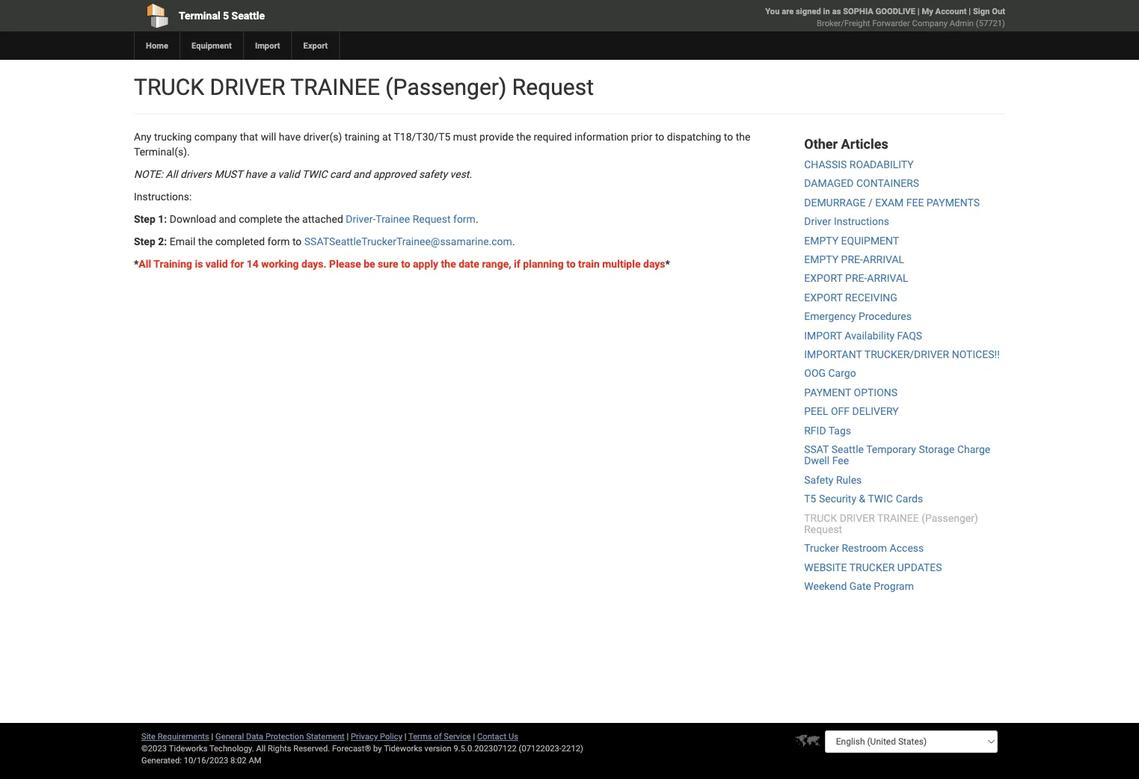 Task type: vqa. For each thing, say whether or not it's contained in the screenshot.
the rightmost form
yes



Task type: describe. For each thing, give the bounding box(es) containing it.
step 1: download and complete the attached driver-trainee request form .
[[134, 213, 479, 225]]

site
[[141, 732, 156, 742]]

goodlive
[[876, 6, 916, 16]]

website
[[805, 562, 847, 574]]

1 * from the left
[[134, 258, 139, 270]]

version
[[425, 744, 452, 754]]

twic inside "other articles chassis roadability damaged containers demurrage / exam fee payments driver instructions empty equipment empty pre-arrival export pre-arrival export receiving emergency procedures import availability faqs important trucker/driver notices!! oog cargo payment options peel off delivery rfid tags ssat seattle temporary storage charge dwell fee safety rules t5 security & twic cards truck driver trainee (passenger) request trucker restroom access website trucker updates weekend gate program"
[[868, 493, 894, 505]]

0 vertical spatial pre-
[[841, 253, 863, 266]]

other
[[805, 136, 838, 152]]

export link
[[292, 31, 339, 60]]

| left the general
[[211, 732, 213, 742]]

site requirements | general data protection statement | privacy policy | terms of service | contact us ©2023 tideworks technology. all rights reserved. forecast® by tideworks version 9.5.0.202307122 (07122023-2212) generated: 10/16/2023 8:02 am
[[141, 732, 584, 766]]

0 vertical spatial valid
[[278, 168, 300, 180]]

/
[[869, 196, 873, 209]]

step for step 2: email the completed form to ssatseattletruckertrainee@ssamarine.com .
[[134, 235, 155, 248]]

data
[[246, 732, 263, 742]]

temporary
[[867, 444, 916, 456]]

| up 9.5.0.202307122 at the left bottom of page
[[473, 732, 475, 742]]

(07122023-
[[519, 744, 562, 754]]

0 vertical spatial .
[[476, 213, 479, 225]]

security
[[819, 493, 857, 505]]

rules
[[836, 474, 862, 486]]

8:02
[[230, 756, 247, 766]]

to down step 1: download and complete the attached driver-trainee request form .
[[292, 235, 302, 248]]

other articles chassis roadability damaged containers demurrage / exam fee payments driver instructions empty equipment empty pre-arrival export pre-arrival export receiving emergency procedures import availability faqs important trucker/driver notices!! oog cargo payment options peel off delivery rfid tags ssat seattle temporary storage charge dwell fee safety rules t5 security & twic cards truck driver trainee (passenger) request trucker restroom access website trucker updates weekend gate program
[[805, 136, 1000, 593]]

out
[[992, 6, 1006, 16]]

ssatseattletruckertrainee@ssamarine.com
[[304, 235, 512, 248]]

sure
[[378, 258, 399, 270]]

tags
[[829, 425, 852, 437]]

9.5.0.202307122
[[454, 744, 517, 754]]

instructions
[[834, 215, 890, 228]]

0 horizontal spatial (passenger)
[[386, 74, 507, 100]]

account
[[936, 6, 967, 16]]

terminal
[[179, 9, 220, 22]]

date
[[459, 258, 480, 270]]

by
[[373, 744, 382, 754]]

0 horizontal spatial driver
[[210, 74, 285, 100]]

charge
[[958, 444, 991, 456]]

sign out link
[[973, 6, 1006, 16]]

safety
[[805, 474, 834, 486]]

2 empty from the top
[[805, 253, 839, 266]]

broker/freight
[[817, 18, 871, 28]]

at
[[382, 131, 391, 143]]

service
[[444, 732, 471, 742]]

home link
[[134, 31, 180, 60]]

©2023 tideworks
[[141, 744, 208, 754]]

export receiving link
[[805, 291, 898, 304]]

weekend gate program link
[[805, 581, 914, 593]]

note:
[[134, 168, 163, 180]]

oog
[[805, 368, 826, 380]]

forwarder
[[873, 18, 910, 28]]

2212)
[[562, 744, 584, 754]]

export pre-arrival link
[[805, 272, 909, 285]]

driver-
[[346, 213, 376, 225]]

restroom
[[842, 543, 887, 555]]

trucking
[[154, 131, 192, 143]]

general data protection statement link
[[216, 732, 345, 742]]

1 export from the top
[[805, 272, 843, 285]]

equipment
[[841, 234, 900, 247]]

demurrage
[[805, 196, 866, 209]]

to right dispatching at right
[[724, 131, 733, 143]]

for
[[231, 258, 244, 270]]

safety
[[419, 168, 447, 180]]

admin
[[950, 18, 974, 28]]

export
[[303, 41, 328, 51]]

working
[[261, 258, 299, 270]]

0 horizontal spatial valid
[[206, 258, 228, 270]]

sophia
[[843, 6, 874, 16]]

faqs
[[898, 329, 923, 342]]

us
[[509, 732, 518, 742]]

vest.
[[450, 168, 472, 180]]

my
[[922, 6, 934, 16]]

generated:
[[141, 756, 182, 766]]

storage
[[919, 444, 955, 456]]

trucker
[[805, 543, 839, 555]]

fee
[[907, 196, 924, 209]]

reserved.
[[293, 744, 330, 754]]

website trucker updates link
[[805, 562, 942, 574]]

(57721)
[[976, 18, 1006, 28]]

trucker
[[850, 562, 895, 574]]

1 vertical spatial pre-
[[846, 272, 867, 285]]

prior
[[631, 131, 653, 143]]

any
[[134, 131, 152, 143]]

the left "date" at the top left of the page
[[441, 258, 456, 270]]

trucker/driver
[[865, 349, 950, 361]]

any trucking company that will have driver(s) training at t18/t30/t5 must provide the required information prior to dispatching to the terminal(s).
[[134, 131, 751, 158]]

the left attached
[[285, 213, 300, 225]]

articles
[[841, 136, 889, 152]]

weekend
[[805, 581, 847, 593]]

to right sure
[[401, 258, 410, 270]]

to left train
[[566, 258, 576, 270]]

company
[[913, 18, 948, 28]]

my account link
[[922, 6, 967, 16]]

rfid
[[805, 425, 826, 437]]

rights
[[268, 744, 291, 754]]

gate
[[850, 581, 872, 593]]

t5 security & twic cards link
[[805, 493, 923, 505]]

driver inside "other articles chassis roadability damaged containers demurrage / exam fee payments driver instructions empty equipment empty pre-arrival export pre-arrival export receiving emergency procedures import availability faqs important trucker/driver notices!! oog cargo payment options peel off delivery rfid tags ssat seattle temporary storage charge dwell fee safety rules t5 security & twic cards truck driver trainee (passenger) request trucker restroom access website trucker updates weekend gate program"
[[840, 512, 875, 524]]

| left sign
[[969, 6, 971, 16]]

step for step 1: download and complete the attached driver-trainee request form .
[[134, 213, 155, 225]]

chassis
[[805, 158, 847, 171]]

terminal(s).
[[134, 146, 190, 158]]

terminal 5 seattle
[[179, 9, 265, 22]]

0 horizontal spatial trainee
[[291, 74, 380, 100]]

signed
[[796, 6, 821, 16]]

1:
[[158, 213, 167, 225]]

request inside "other articles chassis roadability damaged containers demurrage / exam fee payments driver instructions empty equipment empty pre-arrival export pre-arrival export receiving emergency procedures import availability faqs important trucker/driver notices!! oog cargo payment options peel off delivery rfid tags ssat seattle temporary storage charge dwell fee safety rules t5 security & twic cards truck driver trainee (passenger) request trucker restroom access website trucker updates weekend gate program"
[[805, 524, 843, 536]]

0 horizontal spatial form
[[268, 235, 290, 248]]

all for *
[[139, 258, 151, 270]]

complete
[[239, 213, 282, 225]]

t18/t30/t5
[[394, 131, 451, 143]]

peel off delivery link
[[805, 406, 899, 418]]

apply
[[413, 258, 439, 270]]



Task type: locate. For each thing, give the bounding box(es) containing it.
a
[[270, 168, 275, 180]]

seattle right 5
[[232, 9, 265, 22]]

driver instructions link
[[805, 215, 890, 228]]

empty down empty equipment link
[[805, 253, 839, 266]]

in
[[823, 6, 830, 16]]

1 vertical spatial seattle
[[832, 444, 864, 456]]

1 horizontal spatial .
[[512, 235, 515, 248]]

1 vertical spatial valid
[[206, 258, 228, 270]]

2 horizontal spatial request
[[805, 524, 843, 536]]

valid right a
[[278, 168, 300, 180]]

0 horizontal spatial all
[[139, 258, 151, 270]]

1 vertical spatial .
[[512, 235, 515, 248]]

cargo
[[829, 368, 856, 380]]

2 horizontal spatial all
[[256, 744, 266, 754]]

1 vertical spatial driver
[[840, 512, 875, 524]]

2 * from the left
[[666, 258, 670, 270]]

note: all drivers must have a valid twic card and approved safety vest.
[[134, 168, 472, 180]]

to right prior
[[655, 131, 665, 143]]

multiple
[[602, 258, 641, 270]]

twic right &
[[868, 493, 894, 505]]

(passenger)
[[386, 74, 507, 100], [922, 512, 979, 524]]

all inside site requirements | general data protection statement | privacy policy | terms of service | contact us ©2023 tideworks technology. all rights reserved. forecast® by tideworks version 9.5.0.202307122 (07122023-2212) generated: 10/16/2023 8:02 am
[[256, 744, 266, 754]]

approved
[[373, 168, 416, 180]]

import
[[805, 329, 842, 342]]

1 horizontal spatial (passenger)
[[922, 512, 979, 524]]

form down vest.
[[453, 213, 476, 225]]

trainee down export
[[291, 74, 380, 100]]

(passenger) down cards
[[922, 512, 979, 524]]

receiving
[[846, 291, 898, 304]]

to
[[655, 131, 665, 143], [724, 131, 733, 143], [292, 235, 302, 248], [401, 258, 410, 270], [566, 258, 576, 270]]

have inside any trucking company that will have driver(s) training at t18/t30/t5 must provide the required information prior to dispatching to the terminal(s).
[[279, 131, 301, 143]]

twic
[[302, 168, 327, 180], [868, 493, 894, 505]]

1 horizontal spatial form
[[453, 213, 476, 225]]

request up the required
[[512, 74, 594, 100]]

| left the "my"
[[918, 6, 920, 16]]

planning
[[523, 258, 564, 270]]

(passenger) up must
[[386, 74, 507, 100]]

t5
[[805, 493, 817, 505]]

1 vertical spatial truck
[[805, 512, 837, 524]]

1 vertical spatial (passenger)
[[922, 512, 979, 524]]

card
[[330, 168, 351, 180]]

and right card
[[353, 168, 370, 180]]

0 horizontal spatial *
[[134, 258, 139, 270]]

rfid tags link
[[805, 425, 852, 437]]

the
[[517, 131, 531, 143], [736, 131, 751, 143], [285, 213, 300, 225], [198, 235, 213, 248], [441, 258, 456, 270]]

1 horizontal spatial seattle
[[832, 444, 864, 456]]

| up tideworks
[[405, 732, 407, 742]]

0 vertical spatial and
[[353, 168, 370, 180]]

trainee
[[291, 74, 380, 100], [878, 512, 919, 524]]

dwell
[[805, 455, 830, 467]]

0 vertical spatial driver
[[210, 74, 285, 100]]

1 step from the top
[[134, 213, 155, 225]]

0 horizontal spatial twic
[[302, 168, 327, 180]]

0 vertical spatial export
[[805, 272, 843, 285]]

5
[[223, 9, 229, 22]]

driver down "import" link on the left top of the page
[[210, 74, 285, 100]]

truck down the t5
[[805, 512, 837, 524]]

0 horizontal spatial .
[[476, 213, 479, 225]]

seattle inside "other articles chassis roadability damaged containers demurrage / exam fee payments driver instructions empty equipment empty pre-arrival export pre-arrival export receiving emergency procedures import availability faqs important trucker/driver notices!! oog cargo payment options peel off delivery rfid tags ssat seattle temporary storage charge dwell fee safety rules t5 security & twic cards truck driver trainee (passenger) request trucker restroom access website trucker updates weekend gate program"
[[832, 444, 864, 456]]

request
[[512, 74, 594, 100], [413, 213, 451, 225], [805, 524, 843, 536]]

all
[[166, 168, 178, 180], [139, 258, 151, 270], [256, 744, 266, 754]]

provide
[[480, 131, 514, 143]]

1 horizontal spatial have
[[279, 131, 301, 143]]

all right the note:
[[166, 168, 178, 180]]

0 vertical spatial all
[[166, 168, 178, 180]]

step
[[134, 213, 155, 225], [134, 235, 155, 248]]

valid right is on the left top
[[206, 258, 228, 270]]

that
[[240, 131, 258, 143]]

1 horizontal spatial and
[[353, 168, 370, 180]]

fee
[[832, 455, 849, 467]]

export up emergency
[[805, 291, 843, 304]]

(passenger) inside "other articles chassis roadability damaged containers demurrage / exam fee payments driver instructions empty equipment empty pre-arrival export pre-arrival export receiving emergency procedures import availability faqs important trucker/driver notices!! oog cargo payment options peel off delivery rfid tags ssat seattle temporary storage charge dwell fee safety rules t5 security & twic cards truck driver trainee (passenger) request trucker restroom access website trucker updates weekend gate program"
[[922, 512, 979, 524]]

* right multiple
[[666, 258, 670, 270]]

export up export receiving link
[[805, 272, 843, 285]]

cards
[[896, 493, 923, 505]]

2 export from the top
[[805, 291, 843, 304]]

1 horizontal spatial all
[[166, 168, 178, 180]]

have right will
[[279, 131, 301, 143]]

terminal 5 seattle link
[[134, 0, 484, 31]]

twic left card
[[302, 168, 327, 180]]

0 vertical spatial empty
[[805, 234, 839, 247]]

0 vertical spatial have
[[279, 131, 301, 143]]

&
[[859, 493, 866, 505]]

0 horizontal spatial have
[[245, 168, 267, 180]]

truck
[[134, 74, 204, 100], [805, 512, 837, 524]]

train
[[578, 258, 600, 270]]

the right email at left
[[198, 235, 213, 248]]

2 vertical spatial request
[[805, 524, 843, 536]]

peel
[[805, 406, 829, 418]]

pre- down empty equipment link
[[841, 253, 863, 266]]

have left a
[[245, 168, 267, 180]]

empty pre-arrival link
[[805, 253, 905, 266]]

1 horizontal spatial twic
[[868, 493, 894, 505]]

roadability
[[850, 158, 914, 171]]

chassis roadability link
[[805, 158, 914, 171]]

arrival up "receiving"
[[867, 272, 909, 285]]

10/16/2023
[[184, 756, 228, 766]]

0 vertical spatial truck
[[134, 74, 204, 100]]

.
[[476, 213, 479, 225], [512, 235, 515, 248]]

1 vertical spatial and
[[219, 213, 236, 225]]

driver down &
[[840, 512, 875, 524]]

1 vertical spatial twic
[[868, 493, 894, 505]]

0 vertical spatial twic
[[302, 168, 327, 180]]

the right dispatching at right
[[736, 131, 751, 143]]

seattle inside terminal 5 seattle 'link'
[[232, 9, 265, 22]]

will
[[261, 131, 276, 143]]

all for note:
[[166, 168, 178, 180]]

pre- down empty pre-arrival link
[[846, 272, 867, 285]]

1 vertical spatial have
[[245, 168, 267, 180]]

0 vertical spatial trainee
[[291, 74, 380, 100]]

| up forecast®
[[347, 732, 349, 742]]

|
[[918, 6, 920, 16], [969, 6, 971, 16], [211, 732, 213, 742], [347, 732, 349, 742], [405, 732, 407, 742], [473, 732, 475, 742]]

terms
[[409, 732, 432, 742]]

0 vertical spatial (passenger)
[[386, 74, 507, 100]]

*
[[134, 258, 139, 270], [666, 258, 670, 270]]

form up working
[[268, 235, 290, 248]]

the right provide
[[517, 131, 531, 143]]

1 vertical spatial step
[[134, 235, 155, 248]]

access
[[890, 543, 924, 555]]

truck inside "other articles chassis roadability damaged containers demurrage / exam fee payments driver instructions empty equipment empty pre-arrival export pre-arrival export receiving emergency procedures import availability faqs important trucker/driver notices!! oog cargo payment options peel off delivery rfid tags ssat seattle temporary storage charge dwell fee safety rules t5 security & twic cards truck driver trainee (passenger) request trucker restroom access website trucker updates weekend gate program"
[[805, 512, 837, 524]]

2 step from the top
[[134, 235, 155, 248]]

0 horizontal spatial and
[[219, 213, 236, 225]]

step left 2:
[[134, 235, 155, 248]]

* left training
[[134, 258, 139, 270]]

contact
[[477, 732, 507, 742]]

required
[[534, 131, 572, 143]]

important trucker/driver notices!! link
[[805, 349, 1000, 361]]

trainee inside "other articles chassis roadability damaged containers demurrage / exam fee payments driver instructions empty equipment empty pre-arrival export pre-arrival export receiving emergency procedures import availability faqs important trucker/driver notices!! oog cargo payment options peel off delivery rfid tags ssat seattle temporary storage charge dwell fee safety rules t5 security & twic cards truck driver trainee (passenger) request trucker restroom access website trucker updates weekend gate program"
[[878, 512, 919, 524]]

training
[[154, 258, 192, 270]]

you are signed in as sophia goodlive | my account | sign out broker/freight forwarder company admin (57721)
[[766, 6, 1006, 28]]

0 horizontal spatial request
[[413, 213, 451, 225]]

truck down "home"
[[134, 74, 204, 100]]

1 horizontal spatial request
[[512, 74, 594, 100]]

step left 1: on the top left of the page
[[134, 213, 155, 225]]

1 vertical spatial form
[[268, 235, 290, 248]]

damaged containers link
[[805, 177, 920, 190]]

. up if
[[512, 235, 515, 248]]

1 horizontal spatial truck
[[805, 512, 837, 524]]

arrival down equipment
[[863, 253, 905, 266]]

procedures
[[859, 310, 912, 323]]

1 horizontal spatial trainee
[[878, 512, 919, 524]]

0 vertical spatial arrival
[[863, 253, 905, 266]]

updates
[[898, 562, 942, 574]]

days.
[[302, 258, 327, 270]]

1 horizontal spatial valid
[[278, 168, 300, 180]]

options
[[854, 387, 898, 399]]

emergency procedures link
[[805, 310, 912, 323]]

* all training is valid for 14 working days. please be sure to apply the date range, if planning to train multiple days *
[[134, 258, 670, 270]]

1 horizontal spatial driver
[[840, 512, 875, 524]]

1 vertical spatial empty
[[805, 253, 839, 266]]

empty equipment link
[[805, 234, 900, 247]]

program
[[874, 581, 914, 593]]

trucker restroom access link
[[805, 543, 924, 555]]

request up ssatseattletruckertrainee@ssamarine.com
[[413, 213, 451, 225]]

all left training
[[139, 258, 151, 270]]

payments
[[927, 196, 980, 209]]

. up "date" at the top left of the page
[[476, 213, 479, 225]]

days
[[643, 258, 666, 270]]

1 vertical spatial export
[[805, 291, 843, 304]]

driver
[[210, 74, 285, 100], [840, 512, 875, 524]]

0 vertical spatial request
[[512, 74, 594, 100]]

be
[[364, 258, 375, 270]]

1 vertical spatial arrival
[[867, 272, 909, 285]]

requirements
[[158, 732, 209, 742]]

1 vertical spatial request
[[413, 213, 451, 225]]

statement
[[306, 732, 345, 742]]

1 empty from the top
[[805, 234, 839, 247]]

1 horizontal spatial *
[[666, 258, 670, 270]]

2 vertical spatial all
[[256, 744, 266, 754]]

request up trucker
[[805, 524, 843, 536]]

1 vertical spatial all
[[139, 258, 151, 270]]

and up completed
[[219, 213, 236, 225]]

and
[[353, 168, 370, 180], [219, 213, 236, 225]]

payment options link
[[805, 387, 898, 399]]

trainee down cards
[[878, 512, 919, 524]]

1 vertical spatial trainee
[[878, 512, 919, 524]]

0 horizontal spatial truck
[[134, 74, 204, 100]]

off
[[831, 406, 850, 418]]

0 vertical spatial seattle
[[232, 9, 265, 22]]

demurrage / exam fee payments link
[[805, 196, 980, 209]]

0 vertical spatial step
[[134, 213, 155, 225]]

import
[[255, 41, 280, 51]]

damaged
[[805, 177, 854, 190]]

terms of service link
[[409, 732, 471, 742]]

empty down driver
[[805, 234, 839, 247]]

safety rules link
[[805, 474, 862, 486]]

if
[[514, 258, 521, 270]]

is
[[195, 258, 203, 270]]

seattle down tags
[[832, 444, 864, 456]]

0 vertical spatial form
[[453, 213, 476, 225]]

ssatseattletruckertrainee@ssamarine.com link
[[304, 235, 512, 248]]

0 horizontal spatial seattle
[[232, 9, 265, 22]]

am
[[249, 756, 261, 766]]

arrival
[[863, 253, 905, 266], [867, 272, 909, 285]]

all up am
[[256, 744, 266, 754]]



